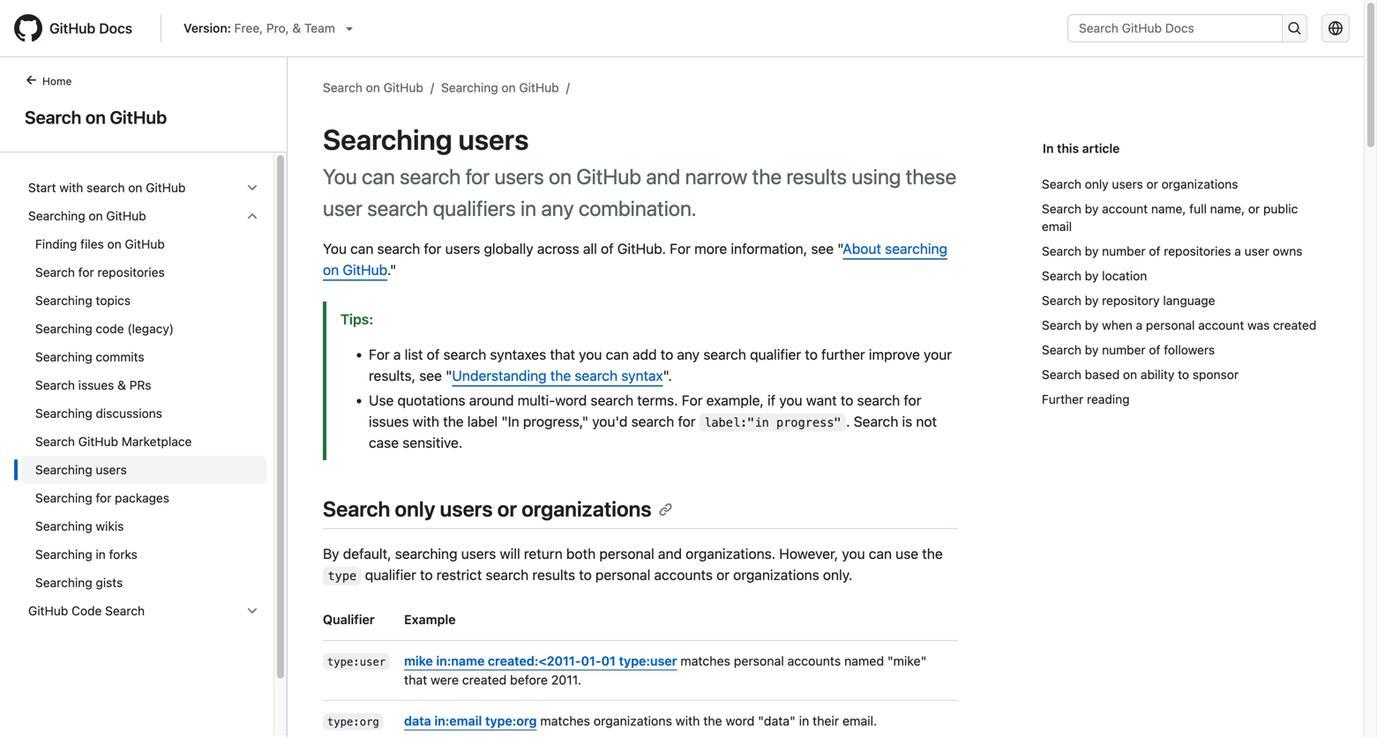 Task type: describe. For each thing, give the bounding box(es) containing it.
discussions
[[96, 406, 162, 421]]

1 horizontal spatial "
[[838, 240, 843, 257]]

searching gists link
[[21, 569, 266, 597]]

"in
[[502, 413, 519, 430]]

to left restrict
[[420, 567, 433, 584]]

github inside 'about searching on github'
[[343, 262, 387, 278]]

globally
[[484, 240, 534, 257]]

you'd
[[592, 413, 628, 430]]

or up will
[[497, 497, 517, 521]]

a inside for a list of search syntaxes that you can add to any search qualifier to further improve your results, see "
[[394, 346, 401, 363]]

when
[[1102, 318, 1133, 333]]

2 vertical spatial with
[[676, 714, 700, 729]]

data
[[404, 714, 431, 729]]

you for you can search for users globally across all of github. for more information, see "
[[323, 240, 347, 257]]

this
[[1057, 141, 1079, 156]]

organizations up both
[[522, 497, 652, 521]]

searching topics link
[[21, 287, 266, 315]]

label:"in progress"
[[704, 416, 842, 430]]

you can search for users on github and narrow the results using these user search qualifiers in any combination.
[[323, 164, 957, 221]]

pro,
[[266, 21, 289, 35]]

packages
[[115, 491, 169, 506]]

searching for searching topics link at the top left of page
[[35, 293, 92, 308]]

topics
[[96, 293, 131, 308]]

results inside the you can search for users on github and narrow the results using these user search qualifiers in any combination.
[[787, 164, 847, 189]]

for inside searching for packages 'link'
[[96, 491, 111, 506]]

see inside for a list of search syntaxes that you can add to any search qualifier to further improve your results, see "
[[419, 368, 442, 384]]

home link
[[18, 73, 100, 91]]

searching for searching code (legacy) link
[[35, 322, 92, 336]]

searching for searching in forks link
[[35, 548, 92, 562]]

team
[[304, 21, 335, 35]]

information,
[[731, 240, 808, 257]]

further
[[822, 346, 865, 363]]

on inside the you can search for users on github and narrow the results using these user search qualifiers in any combination.
[[549, 164, 572, 189]]

0 vertical spatial see
[[811, 240, 834, 257]]

the inside the you can search for users on github and narrow the results using these user search qualifiers in any combination.
[[752, 164, 782, 189]]

of right all
[[601, 240, 614, 257]]

further
[[1042, 392, 1084, 407]]

" inside for a list of search syntaxes that you can add to any search qualifier to further improve your results, see "
[[446, 368, 452, 384]]

user inside 'link'
[[1245, 244, 1270, 259]]

for inside the you can search for users on github and narrow the results using these user search qualifiers in any combination.
[[466, 164, 490, 189]]

search by number of repositories a user owns
[[1042, 244, 1303, 259]]

search issues & prs
[[35, 378, 151, 393]]

searching for searching for packages 'link'
[[35, 491, 92, 506]]

with inside use quotations around multi-word search terms. for example, if you want to search for issues with the label "in progress," you'd search for
[[413, 413, 439, 430]]

0 vertical spatial &
[[292, 21, 301, 35]]

select language: current language is english image
[[1329, 21, 1343, 35]]

0 horizontal spatial search on github link
[[21, 104, 266, 131]]

search by number of followers link
[[1042, 338, 1322, 363]]

searching for packages
[[35, 491, 169, 506]]

start
[[28, 180, 56, 195]]

mike in:name created:<2011-01-01 type:user link
[[404, 654, 677, 669]]

1 horizontal spatial search only users or organizations
[[1042, 177, 1238, 191]]

article
[[1082, 141, 1120, 156]]

before
[[510, 673, 548, 688]]

1 horizontal spatial search on github link
[[323, 80, 423, 95]]

search inside dropdown button
[[105, 604, 145, 619]]

by for search by number of followers
[[1085, 343, 1099, 357]]

both
[[566, 546, 596, 563]]

reading
[[1087, 392, 1130, 407]]

understanding the search syntax link
[[452, 368, 663, 384]]

wikis
[[96, 519, 124, 534]]

searching discussions link
[[21, 400, 266, 428]]

start with search on github button
[[21, 174, 266, 202]]

search on github / searching on github /
[[323, 80, 570, 95]]

created for were
[[462, 673, 507, 688]]

any inside for a list of search syntaxes that you can add to any search qualifier to further improve your results, see "
[[677, 346, 700, 363]]

number for followers
[[1102, 343, 1146, 357]]

the inside use quotations around multi-word search terms. for example, if you want to search for issues with the label "in progress," you'd search for
[[443, 413, 464, 430]]

finding files on github link
[[21, 230, 266, 259]]

matches inside matches personal accounts named "mike" that were created before 2011.
[[681, 654, 731, 669]]

can inside the you can search for users on github and narrow the results using these user search qualifiers in any combination.
[[362, 164, 395, 189]]

code
[[72, 604, 102, 619]]

or inside search by account name, full name, or public email
[[1249, 202, 1260, 216]]

mike
[[404, 654, 433, 669]]

personal right both
[[599, 546, 655, 563]]

of for for a list of search syntaxes that you can add to any search qualifier to further improve your results, see "
[[427, 346, 440, 363]]

qualifier inside for a list of search syntaxes that you can add to any search qualifier to further improve your results, see "
[[750, 346, 801, 363]]

and inside by default, searching users will return both personal and organizations. however, you can use the type qualifier to restrict search results to personal accounts or organizations only.
[[658, 546, 682, 563]]

location
[[1102, 269, 1147, 283]]

github docs
[[49, 20, 132, 37]]

search issues & prs link
[[21, 371, 266, 400]]

searching code (legacy)
[[35, 322, 174, 336]]

label
[[468, 413, 498, 430]]

search by number of repositories a user owns link
[[1042, 239, 1322, 264]]

0 vertical spatial for
[[670, 240, 691, 257]]

& inside search on github element
[[117, 378, 126, 393]]

accounts inside by default, searching users will return both personal and organizations. however, you can use the type qualifier to restrict search results to personal accounts or organizations only.
[[654, 567, 713, 584]]

1 horizontal spatial word
[[726, 714, 755, 729]]

search github marketplace
[[35, 435, 192, 449]]

repositories inside "searching on github" element
[[97, 265, 165, 280]]

issues inside "searching on github" element
[[78, 378, 114, 393]]

syntaxes
[[490, 346, 546, 363]]

you for you can search for users on github and narrow the results using these user search qualifiers in any combination.
[[323, 164, 357, 189]]

1 vertical spatial a
[[1136, 318, 1143, 333]]

public
[[1264, 202, 1298, 216]]

by for search by location
[[1085, 269, 1099, 283]]

restrict
[[437, 567, 482, 584]]

example,
[[707, 392, 764, 409]]

by
[[323, 546, 339, 563]]

searching on github element for github
[[14, 230, 274, 597]]

0 vertical spatial search only users or organizations link
[[1042, 172, 1322, 197]]

was
[[1248, 318, 1270, 333]]

Search GitHub Docs search field
[[1069, 15, 1282, 41]]

searching commits
[[35, 350, 144, 364]]

2 / from the left
[[566, 80, 570, 95]]

data in:email type:org matches organizations  with the word "data" in their email.
[[404, 714, 877, 729]]

version:
[[184, 21, 231, 35]]

their
[[813, 714, 839, 729]]

for a list of search syntaxes that you can add to any search qualifier to further improve your results, see "
[[369, 346, 952, 384]]

searching for searching gists link
[[35, 576, 92, 590]]

ability
[[1141, 368, 1175, 382]]

only.
[[823, 567, 853, 584]]

type
[[328, 570, 357, 583]]

1 horizontal spatial only
[[1085, 177, 1109, 191]]

searching gists
[[35, 576, 123, 590]]

by for search by number of repositories a user owns
[[1085, 244, 1099, 259]]

01-
[[581, 654, 601, 669]]

searching users inside "searching on github" element
[[35, 463, 127, 477]]

user inside the you can search for users on github and narrow the results using these user search qualifiers in any combination.
[[323, 196, 363, 221]]

combination.
[[579, 196, 697, 221]]

searching wikis link
[[21, 513, 266, 541]]

created for was
[[1273, 318, 1317, 333]]

were
[[431, 673, 459, 688]]

finding files on github
[[35, 237, 165, 251]]

in inside the you can search for users on github and narrow the results using these user search qualifiers in any combination.
[[521, 196, 537, 221]]

search by repository language link
[[1042, 289, 1322, 313]]

search for repositories
[[35, 265, 165, 280]]

is
[[902, 413, 913, 430]]

searching inside dropdown button
[[28, 209, 85, 223]]

search inside 'link'
[[1042, 244, 1082, 259]]

search github marketplace link
[[21, 428, 266, 456]]

searching code (legacy) link
[[21, 315, 266, 343]]

github docs link
[[14, 14, 147, 42]]

organizations.
[[686, 546, 776, 563]]

github code search
[[28, 604, 145, 619]]

searching commits link
[[21, 343, 266, 371]]

personal down both
[[596, 567, 651, 584]]

searching in forks
[[35, 548, 137, 562]]

search by location
[[1042, 269, 1147, 283]]

marketplace
[[122, 435, 192, 449]]

sponsor
[[1193, 368, 1239, 382]]

search by when a personal account was created
[[1042, 318, 1317, 333]]

code
[[96, 322, 124, 336]]

qualifier inside by default, searching users will return both personal and organizations. however, you can use the type qualifier to restrict search results to personal accounts or organizations only.
[[365, 567, 416, 584]]

the up multi-
[[550, 368, 571, 384]]

for up is
[[904, 392, 922, 409]]

0 horizontal spatial search only users or organizations
[[323, 497, 652, 521]]

search inside search by account name, full name, or public email
[[1042, 202, 1082, 216]]

commits
[[96, 350, 144, 364]]

0 horizontal spatial type:org
[[327, 716, 379, 729]]



Task type: vqa. For each thing, say whether or not it's contained in the screenshot.
Repositories LINK
no



Task type: locate. For each thing, give the bounding box(es) containing it.
personal up "data"
[[734, 654, 784, 669]]

0 vertical spatial "
[[838, 240, 843, 257]]

for up results,
[[369, 346, 390, 363]]

."
[[387, 262, 396, 278]]

any right add
[[677, 346, 700, 363]]

"mike"
[[888, 654, 927, 669]]

0 vertical spatial issues
[[78, 378, 114, 393]]

of inside search by number of repositories a user owns 'link'
[[1149, 244, 1161, 259]]

to inside use quotations around multi-word search terms. for example, if you want to search for issues with the label "in progress," you'd search for
[[841, 392, 854, 409]]

1 horizontal spatial that
[[550, 346, 575, 363]]

0 vertical spatial search only users or organizations
[[1042, 177, 1238, 191]]

the
[[752, 164, 782, 189], [550, 368, 571, 384], [443, 413, 464, 430], [922, 546, 943, 563], [704, 714, 722, 729]]

1 horizontal spatial account
[[1199, 318, 1244, 333]]

results left using
[[787, 164, 847, 189]]

1 horizontal spatial with
[[413, 413, 439, 430]]

searching for searching wikis "link" at the left
[[35, 519, 92, 534]]

0 vertical spatial number
[[1102, 244, 1146, 259]]

1 horizontal spatial /
[[566, 80, 570, 95]]

only down 'article'
[[1085, 177, 1109, 191]]

user
[[323, 196, 363, 221], [1245, 244, 1270, 259]]

0 horizontal spatial &
[[117, 378, 126, 393]]

repositories inside 'link'
[[1164, 244, 1231, 259]]

1 you from the top
[[323, 164, 357, 189]]

2 horizontal spatial you
[[842, 546, 865, 563]]

qualifier up if
[[750, 346, 801, 363]]

created down 'in:name'
[[462, 673, 507, 688]]

or up search by account name, full name, or public email
[[1147, 177, 1158, 191]]

".
[[663, 368, 672, 384]]

you inside for a list of search syntaxes that you can add to any search qualifier to further improve your results, see "
[[579, 346, 602, 363]]

search by account name, full name, or public email
[[1042, 202, 1298, 234]]

/ left searching on github link
[[431, 80, 434, 95]]

personal
[[1146, 318, 1195, 333], [599, 546, 655, 563], [596, 567, 651, 584], [734, 654, 784, 669]]

0 vertical spatial search on github link
[[323, 80, 423, 95]]

0 horizontal spatial any
[[541, 196, 574, 221]]

of inside for a list of search syntaxes that you can add to any search qualifier to further improve your results, see "
[[427, 346, 440, 363]]

organizations up full
[[1162, 177, 1238, 191]]

2 by from the top
[[1085, 244, 1099, 259]]

1 vertical spatial with
[[413, 413, 439, 430]]

search by location link
[[1042, 264, 1322, 289]]

0 horizontal spatial matches
[[540, 714, 590, 729]]

for left more
[[670, 240, 691, 257]]

you
[[323, 164, 357, 189], [323, 240, 347, 257]]

searching on github element containing searching on github
[[14, 202, 274, 597]]

" right information,
[[838, 240, 843, 257]]

of for search by number of followers
[[1149, 343, 1161, 357]]

0 vertical spatial account
[[1102, 202, 1148, 216]]

you
[[579, 346, 602, 363], [779, 392, 803, 409], [842, 546, 865, 563]]

for down qualifiers
[[424, 240, 442, 257]]

docs
[[99, 20, 132, 37]]

and up combination.
[[646, 164, 681, 189]]

personal down search by repository language link
[[1146, 318, 1195, 333]]

to down search by number of followers link
[[1178, 368, 1190, 382]]

accounts inside matches personal accounts named "mike" that were created before 2011.
[[788, 654, 841, 669]]

0 vertical spatial with
[[59, 180, 83, 195]]

1 vertical spatial you
[[323, 240, 347, 257]]

a right when
[[1136, 318, 1143, 333]]

search on github link up start with search on github dropdown button
[[21, 104, 266, 131]]

that inside matches personal accounts named "mike" that were created before 2011.
[[404, 673, 427, 688]]

or inside search only users or organizations link
[[1147, 177, 1158, 191]]

2 vertical spatial you
[[842, 546, 865, 563]]

for up wikis
[[96, 491, 111, 506]]

the right narrow
[[752, 164, 782, 189]]

and left organizations.
[[658, 546, 682, 563]]

by inside search by number of repositories a user owns 'link'
[[1085, 244, 1099, 259]]

or inside by default, searching users will return both personal and organizations. however, you can use the type qualifier to restrict search results to personal accounts or organizations only.
[[717, 567, 730, 584]]

narrow
[[685, 164, 748, 189]]

0 horizontal spatial repositories
[[97, 265, 165, 280]]

1 vertical spatial search only users or organizations link
[[323, 497, 673, 521]]

2 horizontal spatial with
[[676, 714, 700, 729]]

1 vertical spatial results
[[532, 567, 575, 584]]

sc 9kayk9 0 image for github code search
[[245, 604, 259, 619]]

sensitive.
[[403, 435, 463, 451]]

further reading
[[1042, 392, 1130, 407]]

1 horizontal spatial type:org
[[485, 714, 537, 729]]

type:org down the before
[[485, 714, 537, 729]]

by up search by location
[[1085, 244, 1099, 259]]

finding
[[35, 237, 77, 251]]

for inside use quotations around multi-word search terms. for example, if you want to search for issues with the label "in progress," you'd search for
[[682, 392, 703, 409]]

return
[[524, 546, 563, 563]]

searching right about
[[885, 240, 948, 257]]

issues
[[78, 378, 114, 393], [369, 413, 409, 430]]

searching on github element for search
[[14, 202, 274, 597]]

created
[[1273, 318, 1317, 333], [462, 673, 507, 688]]

by left location
[[1085, 269, 1099, 283]]

searching users up the searching for packages
[[35, 463, 127, 477]]

by for search by when a personal account was created
[[1085, 318, 1099, 333]]

6 by from the top
[[1085, 343, 1099, 357]]

triangle down image
[[342, 21, 356, 35]]

start with search on github
[[28, 180, 186, 195]]

that down mike
[[404, 673, 427, 688]]

(legacy)
[[127, 322, 174, 336]]

0 vertical spatial results
[[787, 164, 847, 189]]

0 horizontal spatial results
[[532, 567, 575, 584]]

1 vertical spatial "
[[446, 368, 452, 384]]

0 horizontal spatial word
[[555, 392, 587, 409]]

"data"
[[758, 714, 796, 729]]

example
[[404, 613, 456, 628]]

1 vertical spatial any
[[677, 346, 700, 363]]

0 horizontal spatial see
[[419, 368, 442, 384]]

search only users or organizations up search by account name, full name, or public email
[[1042, 177, 1238, 191]]

by down search by location
[[1085, 293, 1099, 308]]

you up understanding the search syntax ".
[[579, 346, 602, 363]]

around
[[469, 392, 514, 409]]

multi-
[[518, 392, 555, 409]]

you can search for users globally across all of github. for more information, see "
[[323, 240, 843, 257]]

you up 'only.'
[[842, 546, 865, 563]]

with inside dropdown button
[[59, 180, 83, 195]]

1 horizontal spatial search only users or organizations link
[[1042, 172, 1322, 197]]

1 horizontal spatial matches
[[681, 654, 731, 669]]

if
[[768, 392, 776, 409]]

in:name
[[436, 654, 485, 669]]

5 by from the top
[[1085, 318, 1099, 333]]

for up searching topics
[[78, 265, 94, 280]]

for
[[670, 240, 691, 257], [369, 346, 390, 363], [682, 392, 703, 409]]

by inside search by location link
[[1085, 269, 1099, 283]]

0 horizontal spatial searching users
[[35, 463, 127, 477]]

searching inside by default, searching users will return both personal and organizations. however, you can use the type qualifier to restrict search results to personal accounts or organizations only.
[[395, 546, 458, 563]]

account left was
[[1199, 318, 1244, 333]]

1 horizontal spatial issues
[[369, 413, 409, 430]]

by for search by account name, full name, or public email
[[1085, 202, 1099, 216]]

1 horizontal spatial searching
[[885, 240, 948, 257]]

1 sc 9kayk9 0 image from the top
[[245, 181, 259, 195]]

that up understanding the search syntax ".
[[550, 346, 575, 363]]

1 vertical spatial and
[[658, 546, 682, 563]]

searching inside 'about searching on github'
[[885, 240, 948, 257]]

a inside 'link'
[[1235, 244, 1241, 259]]

by down 'article'
[[1085, 202, 1099, 216]]

searching up restrict
[[395, 546, 458, 563]]

for up qualifiers
[[466, 164, 490, 189]]

1 number from the top
[[1102, 244, 1146, 259]]

0 horizontal spatial only
[[395, 497, 435, 521]]

1 horizontal spatial name,
[[1210, 202, 1245, 216]]

with
[[59, 180, 83, 195], [413, 413, 439, 430], [676, 714, 700, 729]]

with right start
[[59, 180, 83, 195]]

0 vertical spatial created
[[1273, 318, 1317, 333]]

0 vertical spatial only
[[1085, 177, 1109, 191]]

results inside by default, searching users will return both personal and organizations. however, you can use the type qualifier to restrict search results to personal accounts or organizations only.
[[532, 567, 575, 584]]

search image
[[1288, 21, 1302, 35]]

can inside by default, searching users will return both personal and organizations. however, you can use the type qualifier to restrict search results to personal accounts or organizations only.
[[869, 546, 892, 563]]

organizations down matches personal accounts named "mike" that were created before 2011.
[[594, 714, 672, 729]]

for right "terms."
[[682, 392, 703, 409]]

1 horizontal spatial accounts
[[788, 654, 841, 669]]

only down sensitive.
[[395, 497, 435, 521]]

by inside search by when a personal account was created link
[[1085, 318, 1099, 333]]

searching topics
[[35, 293, 131, 308]]

1 vertical spatial searching users
[[35, 463, 127, 477]]

to up ".
[[661, 346, 673, 363]]

by left when
[[1085, 318, 1099, 333]]

1 horizontal spatial you
[[779, 392, 803, 409]]

account inside search by account name, full name, or public email
[[1102, 202, 1148, 216]]

word up progress,"
[[555, 392, 587, 409]]

2 sc 9kayk9 0 image from the top
[[245, 604, 259, 619]]

will
[[500, 546, 520, 563]]

email.
[[843, 714, 877, 729]]

you inside the you can search for users on github and narrow the results using these user search qualifiers in any combination.
[[323, 164, 357, 189]]

accounts down organizations.
[[654, 567, 713, 584]]

that
[[550, 346, 575, 363], [404, 673, 427, 688]]

0 horizontal spatial account
[[1102, 202, 1148, 216]]

progress,"
[[523, 413, 589, 430]]

1 vertical spatial matches
[[540, 714, 590, 729]]

of right list
[[427, 346, 440, 363]]

organizations inside by default, searching users will return both personal and organizations. however, you can use the type qualifier to restrict search results to personal accounts or organizations only.
[[733, 567, 819, 584]]

want
[[806, 392, 837, 409]]

& right pro,
[[292, 21, 301, 35]]

type:user right 01
[[619, 654, 677, 669]]

1 vertical spatial repositories
[[97, 265, 165, 280]]

0 horizontal spatial name,
[[1151, 202, 1186, 216]]

of for search by number of repositories a user owns
[[1149, 244, 1161, 259]]

you right if
[[779, 392, 803, 409]]

any inside the you can search for users on github and narrow the results using these user search qualifiers in any combination.
[[541, 196, 574, 221]]

1 vertical spatial search on github link
[[21, 104, 266, 131]]

search on github element
[[0, 71, 288, 736]]

1 vertical spatial that
[[404, 673, 427, 688]]

0 horizontal spatial type:user
[[327, 656, 386, 669]]

created inside matches personal accounts named "mike" that were created before 2011.
[[462, 673, 507, 688]]

&
[[292, 21, 301, 35], [117, 378, 126, 393]]

search inside dropdown button
[[87, 180, 125, 195]]

further reading link
[[1042, 387, 1322, 412]]

& left prs
[[117, 378, 126, 393]]

or down organizations.
[[717, 567, 730, 584]]

0 horizontal spatial that
[[404, 673, 427, 688]]

sc 9kayk9 0 image inside start with search on github dropdown button
[[245, 181, 259, 195]]

with down matches personal accounts named "mike" that were created before 2011.
[[676, 714, 700, 729]]

issues up the searching discussions
[[78, 378, 114, 393]]

1 / from the left
[[431, 80, 434, 95]]

use quotations around multi-word search terms. for example, if you want to search for issues with the label "in progress," you'd search for
[[369, 392, 922, 430]]

/ right searching on github link
[[566, 80, 570, 95]]

1 vertical spatial see
[[419, 368, 442, 384]]

name, right full
[[1210, 202, 1245, 216]]

1 vertical spatial word
[[726, 714, 755, 729]]

repositories down finding files on github link
[[97, 265, 165, 280]]

0 horizontal spatial issues
[[78, 378, 114, 393]]

number up location
[[1102, 244, 1146, 259]]

can inside for a list of search syntaxes that you can add to any search qualifier to further improve your results, see "
[[606, 346, 629, 363]]

use
[[896, 546, 919, 563]]

1 horizontal spatial any
[[677, 346, 700, 363]]

0 vertical spatial a
[[1235, 244, 1241, 259]]

organizations down however,
[[733, 567, 819, 584]]

in inside search on github element
[[96, 548, 106, 562]]

created:<2011-
[[488, 654, 581, 669]]

None search field
[[1068, 14, 1308, 42]]

word inside use quotations around multi-word search terms. for example, if you want to search for issues with the label "in progress," you'd search for
[[555, 392, 587, 409]]

1 vertical spatial for
[[369, 346, 390, 363]]

searching for searching discussions link
[[35, 406, 92, 421]]

1 horizontal spatial type:user
[[619, 654, 677, 669]]

the right the use
[[922, 546, 943, 563]]

sc 9kayk9 0 image inside github code search dropdown button
[[245, 604, 259, 619]]

of inside search by number of followers link
[[1149, 343, 1161, 357]]

syntax
[[621, 368, 663, 384]]

number inside 'link'
[[1102, 244, 1146, 259]]

type:org left data
[[327, 716, 379, 729]]

github inside the you can search for users on github and narrow the results using these user search qualifiers in any combination.
[[577, 164, 641, 189]]

word left "data"
[[726, 714, 755, 729]]

language
[[1163, 293, 1216, 308]]

search only users or organizations up will
[[323, 497, 652, 521]]

results down return
[[532, 567, 575, 584]]

search on github link down triangle down image
[[323, 80, 423, 95]]

searching inside 'link'
[[35, 491, 92, 506]]

issues up case at the left of page
[[369, 413, 409, 430]]

progress"
[[777, 416, 842, 430]]

users inside search only users or organizations link
[[1112, 177, 1143, 191]]

the inside by default, searching users will return both personal and organizations. however, you can use the type qualifier to restrict search results to personal accounts or organizations only.
[[922, 546, 943, 563]]

you inside by default, searching users will return both personal and organizations. however, you can use the type qualifier to restrict search results to personal accounts or organizations only.
[[842, 546, 865, 563]]

based
[[1085, 368, 1120, 382]]

1 vertical spatial number
[[1102, 343, 1146, 357]]

number
[[1102, 244, 1146, 259], [1102, 343, 1146, 357]]

2 number from the top
[[1102, 343, 1146, 357]]

to left further
[[805, 346, 818, 363]]

2 searching on github element from the top
[[14, 230, 274, 597]]

0 vertical spatial any
[[541, 196, 574, 221]]

in left their
[[799, 714, 809, 729]]

see up quotations
[[419, 368, 442, 384]]

account up search by number of repositories a user owns
[[1102, 202, 1148, 216]]

by inside search by number of followers link
[[1085, 343, 1099, 357]]

searching on github element
[[14, 202, 274, 597], [14, 230, 274, 597]]

to down both
[[579, 567, 592, 584]]

2 vertical spatial in
[[799, 714, 809, 729]]

users inside "searching users" link
[[96, 463, 127, 477]]

1 vertical spatial qualifier
[[365, 567, 416, 584]]

home
[[42, 75, 72, 87]]

name,
[[1151, 202, 1186, 216], [1210, 202, 1245, 216]]

accounts left named
[[788, 654, 841, 669]]

4 by from the top
[[1085, 293, 1099, 308]]

1 name, from the left
[[1151, 202, 1186, 216]]

search for repositories link
[[21, 259, 266, 287]]

in this article
[[1043, 141, 1120, 156]]

1 vertical spatial you
[[779, 392, 803, 409]]

0 vertical spatial you
[[579, 346, 602, 363]]

users inside by default, searching users will return both personal and organizations. however, you can use the type qualifier to restrict search results to personal accounts or organizations only.
[[461, 546, 496, 563]]

2 you from the top
[[323, 240, 347, 257]]

/
[[431, 80, 434, 95], [566, 80, 570, 95]]

across
[[537, 240, 579, 257]]

by for search by repository language
[[1085, 293, 1099, 308]]

for inside search for repositories link
[[78, 265, 94, 280]]

1 vertical spatial accounts
[[788, 654, 841, 669]]

0 vertical spatial that
[[550, 346, 575, 363]]

use
[[369, 392, 394, 409]]

0 vertical spatial repositories
[[1164, 244, 1231, 259]]

results
[[787, 164, 847, 189], [532, 567, 575, 584]]

1 vertical spatial only
[[395, 497, 435, 521]]

searching users down search on github / searching on github /
[[323, 123, 529, 156]]

1 vertical spatial user
[[1245, 244, 1270, 259]]

any
[[541, 196, 574, 221], [677, 346, 700, 363]]

the left "data"
[[704, 714, 722, 729]]

or left public
[[1249, 202, 1260, 216]]

2 vertical spatial a
[[394, 346, 401, 363]]

0 vertical spatial searching users
[[323, 123, 529, 156]]

about searching on github
[[323, 240, 948, 278]]

1 horizontal spatial user
[[1245, 244, 1270, 259]]

0 horizontal spatial search only users or organizations link
[[323, 497, 673, 521]]

1 horizontal spatial qualifier
[[750, 346, 801, 363]]

01
[[601, 654, 616, 669]]

for
[[466, 164, 490, 189], [424, 240, 442, 257], [78, 265, 94, 280], [904, 392, 922, 409], [678, 413, 696, 430], [96, 491, 111, 506]]

" up quotations
[[446, 368, 452, 384]]

matches personal accounts named "mike" that were created before 2011.
[[404, 654, 927, 688]]

in up globally at the top left of the page
[[521, 196, 537, 221]]

0 vertical spatial in
[[521, 196, 537, 221]]

see
[[811, 240, 834, 257], [419, 368, 442, 384]]

name, left full
[[1151, 202, 1186, 216]]

0 vertical spatial and
[[646, 164, 681, 189]]

you inside use quotations around multi-word search terms. for example, if you want to search for issues with the label "in progress," you'd search for
[[779, 392, 803, 409]]

qualifier down default,
[[365, 567, 416, 584]]

1 vertical spatial &
[[117, 378, 126, 393]]

search only users or organizations link up will
[[323, 497, 673, 521]]

sc 9kayk9 0 image
[[245, 209, 259, 223]]

quotations
[[398, 392, 465, 409]]

by
[[1085, 202, 1099, 216], [1085, 244, 1099, 259], [1085, 269, 1099, 283], [1085, 293, 1099, 308], [1085, 318, 1099, 333], [1085, 343, 1099, 357]]

add
[[633, 346, 657, 363]]

0 horizontal spatial qualifier
[[365, 567, 416, 584]]

to
[[661, 346, 673, 363], [805, 346, 818, 363], [1178, 368, 1190, 382], [841, 392, 854, 409], [420, 567, 433, 584], [579, 567, 592, 584]]

0 vertical spatial qualifier
[[750, 346, 801, 363]]

searching inside "link"
[[35, 519, 92, 534]]

0 horizontal spatial in
[[96, 548, 106, 562]]

with down quotations
[[413, 413, 439, 430]]

repositories up search by location link
[[1164, 244, 1231, 259]]

a left owns
[[1235, 244, 1241, 259]]

all
[[583, 240, 597, 257]]

in this article element
[[1043, 139, 1329, 158]]

the left label
[[443, 413, 464, 430]]

0 horizontal spatial accounts
[[654, 567, 713, 584]]

of up ability
[[1149, 343, 1161, 357]]

searching wikis
[[35, 519, 124, 534]]

on inside 'about searching on github'
[[323, 262, 339, 278]]

created inside search by when a personal account was created link
[[1273, 318, 1317, 333]]

number for repositories
[[1102, 244, 1146, 259]]

1 vertical spatial account
[[1199, 318, 1244, 333]]

search
[[400, 164, 461, 189], [87, 180, 125, 195], [367, 196, 428, 221], [377, 240, 420, 257], [443, 346, 486, 363], [703, 346, 746, 363], [575, 368, 618, 384], [591, 392, 634, 409], [857, 392, 900, 409], [631, 413, 674, 430], [486, 567, 529, 584]]

searching for "searching users" link
[[35, 463, 92, 477]]

searching for searching commits link
[[35, 350, 92, 364]]

a left list
[[394, 346, 401, 363]]

mike in:name created:<2011-01-01 type:user
[[404, 654, 677, 669]]

search on github
[[25, 107, 167, 128]]

issues inside use quotations around multi-word search terms. for example, if you want to search for issues with the label "in progress," you'd search for
[[369, 413, 409, 430]]

by inside search by repository language link
[[1085, 293, 1099, 308]]

github code search button
[[21, 597, 266, 626]]

search inside . search is not case sensitive.
[[854, 413, 899, 430]]

0 horizontal spatial you
[[579, 346, 602, 363]]

of
[[601, 240, 614, 257], [1149, 244, 1161, 259], [1149, 343, 1161, 357], [427, 346, 440, 363]]

3 by from the top
[[1085, 269, 1099, 283]]

data in:email type:org link
[[404, 714, 537, 729]]

number down when
[[1102, 343, 1146, 357]]

by inside search by account name, full name, or public email
[[1085, 202, 1099, 216]]

1 searching on github element from the top
[[14, 202, 274, 597]]

type:user down qualifier
[[327, 656, 386, 669]]

for down "terms."
[[678, 413, 696, 430]]

prs
[[129, 378, 151, 393]]

can
[[362, 164, 395, 189], [350, 240, 374, 257], [606, 346, 629, 363], [869, 546, 892, 563]]

for inside for a list of search syntaxes that you can add to any search qualifier to further improve your results, see "
[[369, 346, 390, 363]]

2 vertical spatial for
[[682, 392, 703, 409]]

sc 9kayk9 0 image for start with search on github
[[245, 181, 259, 195]]

see left about
[[811, 240, 834, 257]]

on
[[366, 80, 380, 95], [502, 80, 516, 95], [85, 107, 106, 128], [549, 164, 572, 189], [128, 180, 142, 195], [89, 209, 103, 223], [107, 237, 122, 251], [323, 262, 339, 278], [1123, 368, 1138, 382]]

label:"in
[[704, 416, 769, 430]]

created right was
[[1273, 318, 1317, 333]]

search inside by default, searching users will return both personal and organizations. however, you can use the type qualifier to restrict search results to personal accounts or organizations only.
[[486, 567, 529, 584]]

0 horizontal spatial with
[[59, 180, 83, 195]]

1 vertical spatial issues
[[369, 413, 409, 430]]

in left forks
[[96, 548, 106, 562]]

gists
[[96, 576, 123, 590]]

0 vertical spatial searching
[[885, 240, 948, 257]]

0 vertical spatial accounts
[[654, 567, 713, 584]]

searching on github link
[[441, 80, 559, 95]]

of up search by location link
[[1149, 244, 1161, 259]]

2 name, from the left
[[1210, 202, 1245, 216]]

and inside the you can search for users on github and narrow the results using these user search qualifiers in any combination.
[[646, 164, 681, 189]]

understanding
[[452, 368, 547, 384]]

search only users or organizations link up full
[[1042, 172, 1322, 197]]

to up .
[[841, 392, 854, 409]]

searching on github element containing finding files on github
[[14, 230, 274, 597]]

users inside the you can search for users on github and narrow the results using these user search qualifiers in any combination.
[[494, 164, 544, 189]]

1 by from the top
[[1085, 202, 1099, 216]]

1 horizontal spatial searching users
[[323, 123, 529, 156]]

sc 9kayk9 0 image
[[245, 181, 259, 195], [245, 604, 259, 619]]

personal inside matches personal accounts named "mike" that were created before 2011.
[[734, 654, 784, 669]]

1 horizontal spatial in
[[521, 196, 537, 221]]

1 horizontal spatial repositories
[[1164, 244, 1231, 259]]

0 vertical spatial matches
[[681, 654, 731, 669]]

that inside for a list of search syntaxes that you can add to any search qualifier to further improve your results, see "
[[550, 346, 575, 363]]

2 horizontal spatial in
[[799, 714, 809, 729]]

1 vertical spatial search only users or organizations
[[323, 497, 652, 521]]



